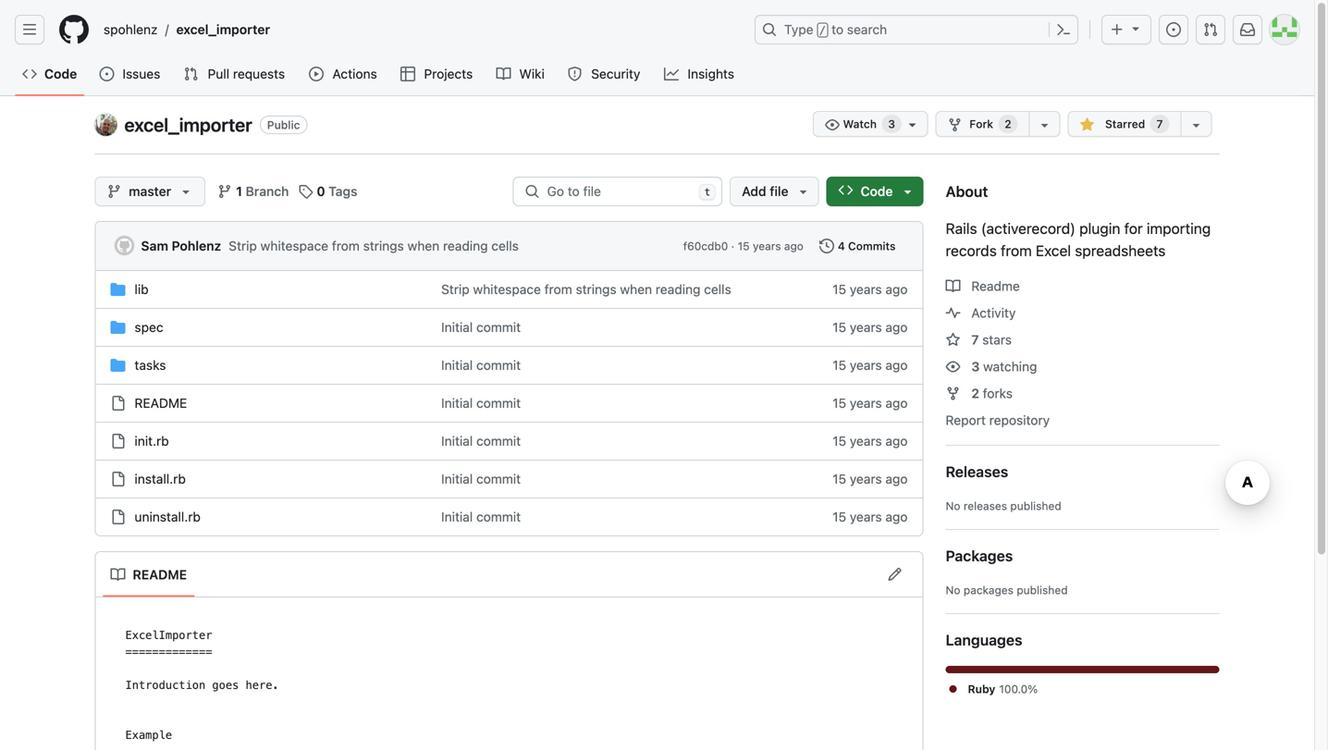 Task type: vqa. For each thing, say whether or not it's contained in the screenshot.


Task type: locate. For each thing, give the bounding box(es) containing it.
no left releases
[[946, 499, 960, 512]]

3 right eye icon
[[971, 359, 980, 374]]

initial commit for uninstall.rb
[[441, 509, 521, 524]]

1 horizontal spatial strings
[[576, 282, 617, 297]]

code image inside popup button
[[838, 183, 853, 197]]

Go to file text field
[[547, 178, 691, 205]]

/ right spohlenz
[[165, 22, 169, 37]]

f60cdb0 · 15 years ago
[[683, 240, 804, 252]]

1 horizontal spatial 3
[[971, 359, 980, 374]]

0 vertical spatial code image
[[22, 67, 37, 81]]

2 initial commit from the top
[[441, 357, 521, 373]]

6 initial commit from the top
[[441, 509, 521, 524]]

init.rb link
[[135, 433, 169, 449]]

/ inside type / to search
[[819, 24, 826, 37]]

1 vertical spatial whitespace
[[473, 282, 541, 297]]

repo forked image down eye icon
[[946, 386, 960, 401]]

6 initial commit link from the top
[[441, 509, 521, 524]]

list
[[96, 15, 744, 44]]

releases link
[[946, 463, 1008, 480]]

0 horizontal spatial strip
[[229, 238, 257, 253]]

search image
[[525, 184, 540, 199]]

15
[[738, 240, 750, 252], [833, 282, 846, 297], [833, 320, 846, 335], [833, 357, 846, 373], [833, 395, 846, 411], [833, 433, 846, 449], [833, 471, 846, 486], [833, 509, 846, 524]]

3 commit from the top
[[476, 395, 521, 411]]

book image
[[946, 279, 960, 294], [111, 567, 125, 582]]

git branch image inside master popup button
[[107, 184, 122, 199]]

from inside rails (activerecord) plugin for importing records from excel spreadsheets
[[1001, 242, 1032, 259]]

years for init.rb
[[850, 433, 882, 449]]

directory image left tasks link
[[111, 358, 125, 373]]

3 right watch
[[888, 117, 895, 130]]

1 vertical spatial strip
[[441, 282, 470, 297]]

15 years ago for init.rb
[[833, 433, 908, 449]]

1 initial commit from the top
[[441, 320, 521, 335]]

initial commit link for readme
[[441, 395, 521, 411]]

sam pohlenz
[[141, 238, 221, 253]]

uninstall.rb link
[[135, 509, 201, 524]]

0 horizontal spatial whitespace
[[260, 238, 328, 253]]

4 commits link
[[811, 233, 904, 259]]

1 horizontal spatial triangle down image
[[900, 184, 915, 199]]

15 years ago
[[833, 282, 908, 297], [833, 320, 908, 335], [833, 357, 908, 373], [833, 395, 908, 411], [833, 433, 908, 449], [833, 471, 908, 486], [833, 509, 908, 524]]

published
[[1010, 499, 1061, 512], [1017, 584, 1068, 597]]

0 vertical spatial when
[[407, 238, 440, 253]]

code image up 4
[[838, 183, 853, 197]]

directory image
[[111, 282, 125, 297], [111, 320, 125, 335], [111, 358, 125, 373]]

git pull request image for issue opened image
[[1203, 22, 1218, 37]]

1 vertical spatial directory image
[[111, 320, 125, 335]]

2 15 years ago from the top
[[833, 320, 908, 335]]

activity
[[971, 305, 1016, 320]]

1 horizontal spatial from
[[544, 282, 572, 297]]

2 right fork
[[1005, 117, 1012, 130]]

0 vertical spatial reading
[[443, 238, 488, 253]]

5 initial from the top
[[441, 471, 473, 486]]

from for author image
[[332, 238, 360, 253]]

6 initial from the top
[[441, 509, 473, 524]]

book image up pulse "icon" on the top right of the page
[[946, 279, 960, 294]]

1 vertical spatial code image
[[838, 183, 853, 197]]

readme up init.rb link
[[135, 395, 187, 411]]

1 horizontal spatial when
[[620, 282, 652, 297]]

1 vertical spatial strings
[[576, 282, 617, 297]]

1 vertical spatial git pull request image
[[184, 67, 198, 81]]

stars
[[982, 332, 1012, 347]]

2 initial commit link from the top
[[441, 357, 521, 373]]

projects
[[424, 66, 473, 81]]

published down packages link
[[1017, 584, 1068, 597]]

packages
[[964, 584, 1014, 597]]

triangle down image
[[179, 184, 193, 199]]

1 directory image from the top
[[111, 282, 125, 297]]

initial commit link for init.rb
[[441, 433, 521, 449]]

ago for lib
[[885, 282, 908, 297]]

packages link
[[946, 545, 1219, 567]]

excel_importer link down pull
[[124, 114, 252, 135]]

git branch image
[[107, 184, 122, 199], [218, 184, 232, 199]]

1 vertical spatial cells
[[704, 282, 731, 297]]

excelimporter ============= introduction goes here. example ===
[[125, 629, 626, 750]]

7 right 'starred'
[[1157, 117, 1163, 130]]

=============
[[125, 646, 212, 659]]

5 initial commit link from the top
[[441, 471, 521, 486]]

initial for uninstall.rb
[[441, 509, 473, 524]]

3
[[888, 117, 895, 130], [971, 359, 980, 374]]

wiki
[[519, 66, 545, 81]]

/ inside spohlenz / excel_importer
[[165, 22, 169, 37]]

requests
[[233, 66, 285, 81]]

0 horizontal spatial when
[[407, 238, 440, 253]]

1 vertical spatial readme
[[133, 567, 187, 582]]

triangle down image inside code popup button
[[900, 184, 915, 199]]

git branch image left master
[[107, 184, 122, 199]]

directory image left lib link
[[111, 282, 125, 297]]

spohlenz link
[[96, 15, 165, 44]]

ruby 100.0 element
[[946, 666, 1219, 673]]

public
[[267, 118, 300, 131]]

book image up 'excelimporter'
[[111, 567, 125, 582]]

2 initial from the top
[[441, 357, 473, 373]]

0 vertical spatial no
[[946, 499, 960, 512]]

eye image
[[825, 117, 840, 132]]

0 vertical spatial readme link
[[135, 395, 187, 411]]

excel_importer
[[176, 22, 270, 37], [124, 114, 252, 135]]

readme
[[135, 395, 187, 411], [133, 567, 187, 582]]

repo forked image for fork
[[947, 117, 962, 132]]

initial for install.rb
[[441, 471, 473, 486]]

2 directory image from the top
[[111, 320, 125, 335]]

3 directory image from the top
[[111, 358, 125, 373]]

excel_importer up pull
[[176, 22, 270, 37]]

1 no from the top
[[946, 499, 960, 512]]

whitespace
[[260, 238, 328, 253], [473, 282, 541, 297]]

plugin
[[1079, 220, 1120, 237]]

years for readme
[[850, 395, 882, 411]]

2 left forks
[[971, 386, 979, 401]]

1 horizontal spatial reading
[[656, 282, 701, 297]]

activity link
[[946, 305, 1016, 320]]

commit for uninstall.rb
[[476, 509, 521, 524]]

f60cdb0 link
[[683, 238, 728, 254]]

master button
[[95, 177, 206, 206]]

to
[[832, 22, 844, 37]]

git branch image left "1"
[[218, 184, 232, 199]]

0 horizontal spatial code image
[[22, 67, 37, 81]]

1 horizontal spatial git pull request image
[[1203, 22, 1218, 37]]

initial commit for readme
[[441, 395, 521, 411]]

4 initial commit link from the top
[[441, 433, 521, 449]]

repo forked image for 2
[[946, 386, 960, 401]]

published for releases
[[1010, 499, 1061, 512]]

1 horizontal spatial strip
[[441, 282, 470, 297]]

15 for lib
[[833, 282, 846, 297]]

0 horizontal spatial from
[[332, 238, 360, 253]]

1 horizontal spatial code image
[[838, 183, 853, 197]]

excel_importer down pull
[[124, 114, 252, 135]]

1 vertical spatial 2
[[971, 386, 979, 401]]

initial commit
[[441, 320, 521, 335], [441, 357, 521, 373], [441, 395, 521, 411], [441, 433, 521, 449], [441, 471, 521, 486], [441, 509, 521, 524]]

strings for lib directory icon
[[576, 282, 617, 297]]

4 commits
[[838, 240, 896, 252]]

1 horizontal spatial git branch image
[[218, 184, 232, 199]]

1 initial from the top
[[441, 320, 473, 335]]

0 horizontal spatial book image
[[111, 567, 125, 582]]

1 vertical spatial when
[[620, 282, 652, 297]]

0 vertical spatial published
[[1010, 499, 1061, 512]]

5 commit from the top
[[476, 471, 521, 486]]

commits
[[848, 240, 896, 252]]

15 years ago for install.rb
[[833, 471, 908, 486]]

readme link down uninstall.rb link
[[103, 560, 194, 590]]

0 horizontal spatial 7
[[971, 332, 979, 347]]

readme link up init.rb link
[[135, 395, 187, 411]]

code up commits
[[861, 184, 893, 199]]

issue opened image
[[99, 67, 114, 81]]

repo forked image
[[947, 117, 962, 132], [946, 386, 960, 401]]

0 vertical spatial repo forked image
[[947, 117, 962, 132]]

pohlenz
[[172, 238, 221, 253]]

report
[[946, 412, 986, 428]]

initial commit for init.rb
[[441, 433, 521, 449]]

0 vertical spatial readme
[[135, 395, 187, 411]]

list containing spohlenz / excel_importer
[[96, 15, 744, 44]]

7 15 years ago from the top
[[833, 509, 908, 524]]

0 vertical spatial directory image
[[111, 282, 125, 297]]

7 left stars
[[971, 332, 979, 347]]

whitespace for 'strip whitespace from strings when reading cells' link for lib directory icon
[[473, 282, 541, 297]]

reading for author image
[[443, 238, 488, 253]]

1 vertical spatial no
[[946, 584, 960, 597]]

from
[[332, 238, 360, 253], [1001, 242, 1032, 259], [544, 282, 572, 297]]

directory image left spec link
[[111, 320, 125, 335]]

1 horizontal spatial cells
[[704, 282, 731, 297]]

triangle down image right plus "icon"
[[1128, 21, 1143, 36]]

initial for tasks
[[441, 357, 473, 373]]

file
[[770, 184, 789, 199]]

fork 2
[[969, 117, 1012, 130]]

3 15 years ago from the top
[[833, 357, 908, 373]]

0 vertical spatial 7
[[1157, 117, 1163, 130]]

security
[[591, 66, 640, 81]]

0 horizontal spatial 3
[[888, 117, 895, 130]]

strip whitespace from strings when reading cells link for author image
[[229, 238, 519, 253]]

0 vertical spatial strip whitespace from strings when reading cells
[[229, 238, 519, 253]]

repo forked image left fork
[[947, 117, 962, 132]]

0 vertical spatial excel_importer
[[176, 22, 270, 37]]

1 vertical spatial code
[[861, 184, 893, 199]]

code left issue opened icon
[[44, 66, 77, 81]]

0 vertical spatial 3
[[888, 117, 895, 130]]

spec
[[135, 320, 163, 335]]

1 horizontal spatial whitespace
[[473, 282, 541, 297]]

/ left to
[[819, 24, 826, 37]]

6 15 years ago from the top
[[833, 471, 908, 486]]

0 horizontal spatial /
[[165, 22, 169, 37]]

code image left issue opened icon
[[22, 67, 37, 81]]

5 15 years ago from the top
[[833, 433, 908, 449]]

strings
[[363, 238, 404, 253], [576, 282, 617, 297]]

0 horizontal spatial triangle down image
[[796, 184, 811, 199]]

triangle down image left about
[[900, 184, 915, 199]]

3 initial commit from the top
[[441, 395, 521, 411]]

notifications image
[[1240, 22, 1255, 37]]

insights
[[688, 66, 734, 81]]

15 years ago for lib
[[833, 282, 908, 297]]

commit for install.rb
[[476, 471, 521, 486]]

initial for init.rb
[[441, 433, 473, 449]]

0 horizontal spatial git branch image
[[107, 184, 122, 199]]

1 vertical spatial published
[[1017, 584, 1068, 597]]

2 commit from the top
[[476, 357, 521, 373]]

ago for readme
[[885, 395, 908, 411]]

readme link
[[135, 395, 187, 411], [103, 560, 194, 590]]

rails (activerecord) plugin for importing records from excel spreadsheets
[[946, 220, 1211, 259]]

initial for spec
[[441, 320, 473, 335]]

0 vertical spatial strings
[[363, 238, 404, 253]]

/
[[165, 22, 169, 37], [819, 24, 826, 37]]

strip for author image
[[229, 238, 257, 253]]

0 vertical spatial cells
[[491, 238, 519, 253]]

commit for tasks
[[476, 357, 521, 373]]

0 vertical spatial book image
[[946, 279, 960, 294]]

1 vertical spatial repo forked image
[[946, 386, 960, 401]]

published right releases
[[1010, 499, 1061, 512]]

years
[[753, 240, 781, 252], [850, 282, 882, 297], [850, 320, 882, 335], [850, 357, 882, 373], [850, 395, 882, 411], [850, 433, 882, 449], [850, 471, 882, 486], [850, 509, 882, 524]]

1 vertical spatial excel_importer link
[[124, 114, 252, 135]]

when
[[407, 238, 440, 253], [620, 282, 652, 297]]

1 vertical spatial reading
[[656, 282, 701, 297]]

uninstall.rb
[[135, 509, 201, 524]]

excel_importer link up pull
[[169, 15, 278, 44]]

plus image
[[1110, 22, 1125, 37]]

1 vertical spatial strip whitespace from strings when reading cells
[[441, 282, 731, 297]]

add file
[[742, 184, 789, 199]]

1 git branch image from the left
[[107, 184, 122, 199]]

1 horizontal spatial code
[[861, 184, 893, 199]]

/ for spohlenz
[[165, 22, 169, 37]]

15 for readme
[[833, 395, 846, 411]]

ago for init.rb
[[885, 433, 908, 449]]

cells
[[491, 238, 519, 253], [704, 282, 731, 297]]

0 vertical spatial strip
[[229, 238, 257, 253]]

git pull request image left pull
[[184, 67, 198, 81]]

git pull request image inside pull requests link
[[184, 67, 198, 81]]

7
[[1157, 117, 1163, 130], [971, 332, 979, 347]]

1 vertical spatial strip whitespace from strings when reading cells link
[[441, 282, 731, 297]]

2 horizontal spatial from
[[1001, 242, 1032, 259]]

3 initial from the top
[[441, 395, 473, 411]]

reading for lib directory icon
[[656, 282, 701, 297]]

cells for lib directory icon
[[704, 282, 731, 297]]

0 vertical spatial strip whitespace from strings when reading cells link
[[229, 238, 519, 253]]

0 horizontal spatial reading
[[443, 238, 488, 253]]

command palette image
[[1056, 22, 1071, 37]]

0 horizontal spatial strings
[[363, 238, 404, 253]]

cells for author image
[[491, 238, 519, 253]]

1 horizontal spatial /
[[819, 24, 826, 37]]

git pull request image right issue opened image
[[1203, 22, 1218, 37]]

initial
[[441, 320, 473, 335], [441, 357, 473, 373], [441, 395, 473, 411], [441, 433, 473, 449], [441, 471, 473, 486], [441, 509, 473, 524]]

0 horizontal spatial git pull request image
[[184, 67, 198, 81]]

1 commit from the top
[[476, 320, 521, 335]]

graph image
[[664, 67, 679, 81]]

git pull request image
[[1203, 22, 1218, 37], [184, 67, 198, 81]]

strip
[[229, 238, 257, 253], [441, 282, 470, 297]]

from for lib directory icon
[[544, 282, 572, 297]]

ago for tasks
[[885, 357, 908, 373]]

triangle down image
[[1128, 21, 1143, 36], [796, 184, 811, 199], [900, 184, 915, 199]]

no left 'packages'
[[946, 584, 960, 597]]

importing
[[1147, 220, 1211, 237]]

here.
[[246, 679, 279, 692]]

15 years ago for tasks
[[833, 357, 908, 373]]

2 vertical spatial directory image
[[111, 358, 125, 373]]

4 15 years ago from the top
[[833, 395, 908, 411]]

6 commit from the top
[[476, 509, 521, 524]]

commit
[[476, 320, 521, 335], [476, 357, 521, 373], [476, 395, 521, 411], [476, 433, 521, 449], [476, 471, 521, 486], [476, 509, 521, 524]]

initial commit link
[[441, 320, 521, 335], [441, 357, 521, 373], [441, 395, 521, 411], [441, 433, 521, 449], [441, 471, 521, 486], [441, 509, 521, 524]]

insights link
[[657, 60, 743, 88]]

initial for readme
[[441, 395, 473, 411]]

releases
[[964, 499, 1007, 512]]

issues link
[[92, 60, 169, 88]]

0 horizontal spatial code
[[44, 66, 77, 81]]

0 vertical spatial whitespace
[[260, 238, 328, 253]]

4 initial from the top
[[441, 433, 473, 449]]

1 vertical spatial 3
[[971, 359, 980, 374]]

excel_importer inside spohlenz / excel_importer
[[176, 22, 270, 37]]

no
[[946, 499, 960, 512], [946, 584, 960, 597]]

0 vertical spatial git pull request image
[[1203, 22, 1218, 37]]

2 no from the top
[[946, 584, 960, 597]]

5 initial commit from the top
[[441, 471, 521, 486]]

readme down uninstall.rb link
[[133, 567, 187, 582]]

star fill image
[[1080, 117, 1095, 132]]

1 vertical spatial book image
[[111, 567, 125, 582]]

triangle down image right file
[[796, 184, 811, 199]]

0 vertical spatial 2
[[1005, 117, 1012, 130]]

repository
[[989, 412, 1050, 428]]

directory image for tasks
[[111, 358, 125, 373]]

issue opened image
[[1166, 22, 1181, 37]]

1 horizontal spatial book image
[[946, 279, 960, 294]]

3 initial commit link from the top
[[441, 395, 521, 411]]

1 initial commit link from the top
[[441, 320, 521, 335]]

1 horizontal spatial 7
[[1157, 117, 1163, 130]]

4 initial commit from the top
[[441, 433, 521, 449]]

triangle down image inside add file popup button
[[796, 184, 811, 199]]

1 15 years ago from the top
[[833, 282, 908, 297]]

code image
[[22, 67, 37, 81], [838, 183, 853, 197]]

4 commit from the top
[[476, 433, 521, 449]]

0 horizontal spatial cells
[[491, 238, 519, 253]]

commit for readme
[[476, 395, 521, 411]]

2 horizontal spatial triangle down image
[[1128, 21, 1143, 36]]

wiki link
[[489, 60, 553, 88]]

years for tasks
[[850, 357, 882, 373]]

type / to search
[[784, 22, 887, 37]]



Task type: describe. For each thing, give the bounding box(es) containing it.
strip whitespace from strings when reading cells for lib directory icon
[[441, 282, 731, 297]]

history image
[[819, 239, 834, 253]]

records
[[946, 242, 997, 259]]

code inside popup button
[[861, 184, 893, 199]]

excelimporter
[[125, 629, 212, 642]]

starred
[[1105, 117, 1145, 130]]

code button
[[826, 177, 923, 206]]

actions
[[332, 66, 377, 81]]

published for packages
[[1017, 584, 1068, 597]]

tag image
[[298, 184, 313, 199]]

2 git branch image from the left
[[218, 184, 232, 199]]

lib
[[135, 282, 149, 297]]

initial commit for spec
[[441, 320, 521, 335]]

star image
[[946, 332, 960, 347]]

4
[[838, 240, 845, 252]]

1 vertical spatial readme link
[[103, 560, 194, 590]]

0 horizontal spatial 2
[[971, 386, 979, 401]]

·
[[731, 240, 735, 252]]

actions link
[[302, 60, 386, 88]]

starred 7
[[1102, 117, 1163, 130]]

years for spec
[[850, 320, 882, 335]]

spec link
[[135, 320, 163, 335]]

0 vertical spatial excel_importer link
[[169, 15, 278, 44]]

directory image for lib
[[111, 282, 125, 297]]

years for lib
[[850, 282, 882, 297]]

/ for type
[[819, 24, 826, 37]]

install.rb
[[135, 471, 186, 486]]

ruby 100.0%
[[968, 683, 1038, 696]]

15 for uninstall.rb
[[833, 509, 846, 524]]

fork
[[969, 117, 993, 130]]

no packages published
[[946, 584, 1068, 597]]

lib link
[[135, 282, 149, 297]]

dot fill image
[[946, 682, 960, 696]]

2 forks
[[971, 386, 1013, 401]]

1 branch
[[236, 184, 289, 199]]

ruby
[[968, 683, 995, 696]]

pull requests
[[208, 66, 285, 81]]

3 for 3
[[888, 117, 895, 130]]

when for lib directory icon
[[620, 282, 652, 297]]

15 for tasks
[[833, 357, 846, 373]]

issues
[[123, 66, 160, 81]]

1 vertical spatial excel_importer
[[124, 114, 252, 135]]

code link
[[15, 60, 84, 88]]

example
[[125, 729, 172, 742]]

ago for spec
[[885, 320, 908, 335]]

branch
[[246, 184, 289, 199]]

0
[[317, 184, 325, 199]]

tasks link
[[135, 357, 166, 373]]

book image
[[496, 67, 511, 81]]

1 vertical spatial 7
[[971, 332, 979, 347]]

sam
[[141, 238, 168, 253]]

rails
[[946, 220, 977, 237]]

triangle down image for add file popup button
[[796, 184, 811, 199]]

no for releases
[[946, 499, 960, 512]]

shield image
[[568, 67, 582, 81]]

spohlenz
[[104, 22, 158, 37]]

install.rb link
[[135, 471, 186, 486]]

strip for lib directory icon
[[441, 282, 470, 297]]

add this repository to a list image
[[1189, 117, 1204, 132]]

add file button
[[730, 177, 819, 206]]

initial commit for tasks
[[441, 357, 521, 373]]

commit for spec
[[476, 320, 521, 335]]

releases
[[946, 463, 1008, 480]]

15 years ago for readme
[[833, 395, 908, 411]]

introduction
[[125, 679, 206, 692]]

owner avatar image
[[95, 114, 117, 136]]

ago for install.rb
[[885, 471, 908, 486]]

f60cdb0
[[683, 240, 728, 252]]

eye image
[[946, 359, 960, 374]]

report repository link
[[946, 412, 1050, 428]]

initial commit link for tasks
[[441, 357, 521, 373]]

tasks
[[135, 357, 166, 373]]

excel
[[1036, 242, 1071, 259]]

years for install.rb
[[850, 471, 882, 486]]

initial commit link for install.rb
[[441, 471, 521, 486]]

for
[[1124, 220, 1143, 237]]

watch
[[840, 117, 880, 130]]

1
[[236, 184, 242, 199]]

initial commit link for spec
[[441, 320, 521, 335]]

0 vertical spatial code
[[44, 66, 77, 81]]

initial commit for install.rb
[[441, 471, 521, 486]]

t
[[704, 187, 710, 198]]

15 for install.rb
[[833, 471, 846, 486]]

tags
[[329, 184, 357, 199]]

add
[[742, 184, 766, 199]]

book image inside readme link
[[946, 279, 960, 294]]

15 for spec
[[833, 320, 846, 335]]

pull requests link
[[176, 60, 294, 88]]

triangle down image for code popup button
[[900, 184, 915, 199]]

type
[[784, 22, 813, 37]]

ago for uninstall.rb
[[885, 509, 908, 524]]

15 years ago for uninstall.rb
[[833, 509, 908, 524]]

edit file image
[[887, 567, 902, 582]]

pull
[[208, 66, 230, 81]]

search
[[847, 22, 887, 37]]

author image
[[115, 236, 134, 255]]

directory image for spec
[[111, 320, 125, 335]]

see your forks of this repository image
[[1037, 117, 1052, 132]]

packages
[[946, 547, 1013, 565]]

spohlenz / excel_importer
[[104, 22, 270, 37]]

7 users starred this repository element
[[1150, 115, 1170, 133]]

initial commit link for uninstall.rb
[[441, 509, 521, 524]]

table image
[[400, 67, 415, 81]]

1 horizontal spatial 2
[[1005, 117, 1012, 130]]

0 tags
[[317, 184, 357, 199]]

100.0%
[[999, 683, 1038, 696]]

commit for init.rb
[[476, 433, 521, 449]]

readme link
[[946, 278, 1020, 294]]

security link
[[560, 60, 649, 88]]

whitespace for author image 'strip whitespace from strings when reading cells' link
[[260, 238, 328, 253]]

3 watching
[[971, 359, 1037, 374]]

years for uninstall.rb
[[850, 509, 882, 524]]

readme
[[968, 278, 1020, 294]]

no releases published
[[946, 499, 1061, 512]]

projects link
[[393, 60, 481, 88]]

spreadsheets
[[1075, 242, 1166, 259]]

15 for init.rb
[[833, 433, 846, 449]]

pulse image
[[946, 306, 960, 320]]

play image
[[309, 67, 324, 81]]

languages
[[946, 631, 1022, 649]]

forks
[[983, 386, 1013, 401]]

report repository
[[946, 412, 1050, 428]]

3 for 3 watching
[[971, 359, 980, 374]]

strip whitespace from strings when reading cells link for lib directory icon
[[441, 282, 731, 297]]

(activerecord)
[[981, 220, 1076, 237]]

strings for author image
[[363, 238, 404, 253]]

watching
[[983, 359, 1037, 374]]

master
[[129, 184, 171, 199]]

no for packages
[[946, 584, 960, 597]]

init.rb
[[135, 433, 169, 449]]

strip whitespace from strings when reading cells for author image
[[229, 238, 519, 253]]

15 years ago for spec
[[833, 320, 908, 335]]

homepage image
[[59, 15, 89, 44]]

when for author image
[[407, 238, 440, 253]]

about
[[946, 183, 988, 200]]

git pull request image for issue opened icon
[[184, 67, 198, 81]]

7 stars
[[971, 332, 1012, 347]]



